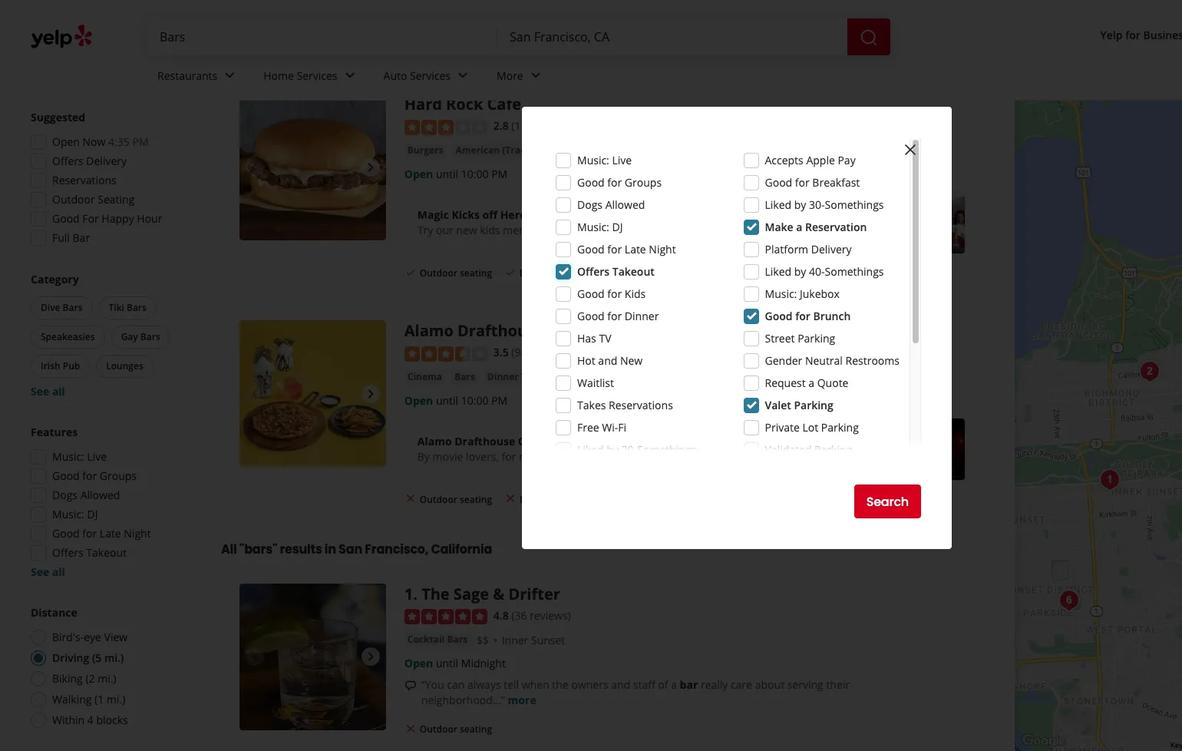 Task type: locate. For each thing, give the bounding box(es) containing it.
see up distance
[[31, 564, 49, 579]]

allowed inside the search "dialog"
[[606, 197, 645, 212]]

0 horizontal spatial services
[[297, 68, 338, 83]]

1 previous image from the top
[[246, 158, 264, 176]]

american
[[456, 143, 500, 157]]

24 chevron down v2 image right 'restaurants'
[[221, 66, 239, 85]]

2 16 checkmark v2 image from the left
[[505, 266, 517, 278]]

pm down dinner theater link
[[492, 393, 508, 407]]

offers takeout up 'good for kids'
[[577, 264, 655, 279]]

reviews) up sunset
[[530, 608, 571, 623]]

1 horizontal spatial dj
[[612, 220, 623, 234]]

seating
[[460, 266, 492, 279], [460, 493, 492, 506], [460, 723, 492, 736]]

francisco, up 1 at the bottom left of the page
[[365, 541, 429, 558]]

dogs down features at the left bottom of page
[[52, 488, 78, 502]]

delivery left 16 checkmark v2 image
[[520, 266, 556, 279]]

1 see all button from the top
[[31, 384, 65, 399]]

accepts apple pay
[[765, 153, 856, 167]]

0 vertical spatial by
[[795, 197, 807, 212]]

2 services from the left
[[410, 68, 451, 83]]

view
[[104, 630, 128, 644]]

cocktail bars down 2.8 (1.1k reviews) at top
[[572, 143, 632, 157]]

0 horizontal spatial live
[[87, 449, 107, 464]]

1 vertical spatial the sage & drifter image
[[240, 584, 386, 730]]

1 horizontal spatial music: dj
[[577, 220, 623, 234]]

see all button up distance
[[31, 564, 65, 579]]

liked for liked by 40-somethings
[[765, 264, 792, 279]]

for inside "alamo drafthouse cinema by movie lovers, for movie lovers read more"
[[502, 449, 516, 464]]

night inside the search "dialog"
[[649, 242, 676, 256]]

1 horizontal spatial reservations
[[609, 398, 673, 412]]

10:00 down bars link on the left
[[461, 393, 489, 407]]

dj
[[612, 220, 623, 234], [87, 507, 98, 521]]

group containing category
[[28, 272, 190, 399]]

1 all from the top
[[52, 384, 65, 399]]

10:00 for rock
[[461, 166, 489, 181]]

reservations down offers delivery
[[52, 173, 117, 187]]

1 vertical spatial all
[[52, 564, 65, 579]]

street parking
[[765, 331, 836, 346]]

1 16 close v2 image from the top
[[405, 493, 417, 505]]

a for request
[[809, 376, 815, 390]]

dinner theater
[[488, 370, 557, 383]]

a left quote
[[809, 376, 815, 390]]

0 vertical spatial night
[[649, 242, 676, 256]]

alamo inside "alamo drafthouse cinema by movie lovers, for movie lovers read more"
[[418, 434, 452, 448]]

24 chevron down v2 image inside restaurants 'link'
[[221, 66, 239, 85]]

dogs
[[577, 197, 603, 212], [52, 488, 78, 502]]

request a quote
[[765, 376, 849, 390]]

cocktail bars button down 4.8 star rating image
[[405, 632, 471, 648]]

see all button down irish
[[31, 384, 65, 399]]

auto services link
[[371, 55, 485, 100]]

1 vertical spatial new
[[620, 353, 643, 368]]

liked down free
[[577, 442, 604, 457]]

sort:
[[843, 16, 866, 31]]

$$
[[477, 633, 489, 648]]

2 open until 10:00 pm from the top
[[405, 393, 508, 407]]

movie right by
[[433, 449, 463, 464]]

within 4 blocks
[[52, 713, 128, 727]]

24 chevron down v2 image up hard rock cafe
[[454, 66, 472, 85]]

1 services from the left
[[297, 68, 338, 83]]

1 horizontal spatial movie
[[519, 449, 550, 464]]

reviews) right the (1.1k
[[538, 119, 580, 133]]

0 vertical spatial more
[[601, 223, 629, 237]]

sponsored
[[221, 51, 288, 69]]

0 vertical spatial group
[[26, 110, 190, 250]]

0 vertical spatial see all button
[[31, 384, 65, 399]]

1 next image from the top
[[362, 158, 380, 176]]

1 see from the top
[[31, 384, 49, 399]]

2 previous image from the top
[[246, 648, 264, 666]]

dinner theater button
[[484, 369, 560, 384]]

2 until from the top
[[436, 393, 459, 407]]

24 chevron down v2 image inside 'auto services' link
[[454, 66, 472, 85]]

more
[[601, 223, 629, 237], [618, 449, 645, 464], [508, 693, 537, 708]]

when
[[522, 678, 550, 692]]

0 horizontal spatial cocktail
[[408, 633, 445, 646]]

try
[[418, 223, 433, 237]]

0 vertical spatial dogs
[[577, 197, 603, 212]]

next image
[[362, 158, 380, 176], [362, 648, 380, 666]]

read right today!
[[572, 223, 598, 237]]

services up hard
[[410, 68, 451, 83]]

1 seating from the top
[[460, 266, 492, 279]]

all up distance
[[52, 564, 65, 579]]

cocktail down 4.8 star rating image
[[408, 633, 445, 646]]

1 vertical spatial until
[[436, 393, 459, 407]]

cinema inside button
[[408, 370, 442, 383]]

see all for category
[[31, 384, 65, 399]]

0 horizontal spatial dogs
[[52, 488, 78, 502]]

0 vertical spatial all
[[52, 384, 65, 399]]

and
[[598, 353, 618, 368], [611, 678, 631, 692]]

dinner inside button
[[488, 370, 519, 383]]

busines
[[1144, 28, 1183, 43]]

open for 2.8
[[405, 166, 433, 181]]

drafthouse up lovers,
[[455, 434, 515, 448]]

results
[[280, 541, 322, 558]]

hard rock cafe image
[[240, 94, 386, 241]]

delivery down 'reservation'
[[811, 242, 852, 256]]

0 horizontal spatial night
[[124, 526, 151, 541]]

neutral
[[805, 353, 843, 368]]

pm inside group
[[132, 134, 149, 149]]

0 vertical spatial read
[[572, 223, 598, 237]]

0 vertical spatial allowed
[[606, 197, 645, 212]]

by for 20-
[[607, 442, 619, 457]]

open for 3.5
[[405, 393, 433, 407]]

open down cinema button
[[405, 393, 433, 407]]

mi.) right the '(2'
[[98, 671, 116, 686]]

search dialog
[[0, 0, 1183, 751]]

1 horizontal spatial san
[[418, 9, 453, 34]]

0 vertical spatial seating
[[460, 266, 492, 279]]

next image for open until 10:00 pm
[[362, 158, 380, 176]]

by left 20-
[[607, 442, 619, 457]]

lovers,
[[466, 449, 499, 464]]

1 horizontal spatial 16 checkmark v2 image
[[505, 266, 517, 278]]

16 close v2 image
[[405, 493, 417, 505], [405, 723, 417, 735]]

1 vertical spatial previous image
[[246, 648, 264, 666]]

street
[[765, 331, 795, 346]]

until down 'burgers' link
[[436, 166, 459, 181]]

0 vertical spatial slideshow element
[[240, 94, 386, 241]]

0 horizontal spatial offers takeout
[[52, 545, 127, 560]]

0 vertical spatial late
[[625, 242, 646, 256]]

francisco, up more
[[457, 9, 552, 34]]

1 vertical spatial reviews)
[[536, 345, 577, 360]]

mission down the hot
[[567, 370, 605, 384]]

24 chevron down v2 image down 16 info v2 icon
[[341, 66, 359, 85]]

kicks
[[452, 207, 480, 222]]

alamo for alamo drafthouse cinema new mission
[[405, 320, 454, 341]]

parking down private lot parking
[[815, 442, 853, 457]]

live inside the search "dialog"
[[612, 153, 632, 167]]

0 vertical spatial liked
[[765, 197, 792, 212]]

0 vertical spatial dj
[[612, 220, 623, 234]]

3 24 chevron down v2 image from the left
[[454, 66, 472, 85]]

see all up distance
[[31, 564, 65, 579]]

4
[[87, 713, 94, 727]]

24 chevron down v2 image for auto services
[[454, 66, 472, 85]]

lost and found image
[[1055, 585, 1085, 615]]

2 seating from the top
[[460, 493, 492, 506]]

mi.) right '(1'
[[107, 692, 125, 706]]

here
[[500, 207, 526, 222]]

home services
[[264, 68, 338, 83]]

0 horizontal spatial good for groups
[[52, 468, 137, 483]]

more down the fi
[[618, 449, 645, 464]]

hard rock cafe
[[405, 94, 521, 115]]

1 vertical spatial offers
[[577, 264, 610, 279]]

2 next image from the top
[[362, 648, 380, 666]]

offers down now
[[52, 154, 83, 168]]

all down irish pub button
[[52, 384, 65, 399]]

speakeasies button
[[31, 326, 105, 349]]

seating for rock
[[460, 266, 492, 279]]

pm for hard
[[492, 166, 508, 181]]

happy
[[102, 211, 134, 226]]

1 horizontal spatial the sage & drifter image
[[1095, 464, 1126, 495]]

dinner inside the search "dialog"
[[625, 309, 659, 323]]

2 vertical spatial cinema
[[518, 434, 559, 448]]

2 vertical spatial seating
[[460, 723, 492, 736]]

2 see from the top
[[31, 564, 49, 579]]

the sage & drifter image
[[1095, 464, 1126, 495], [240, 584, 386, 730]]

delivery down the open now 4:35 pm
[[86, 154, 127, 168]]

None search field
[[147, 18, 894, 55]]

3 outdoor seating from the top
[[420, 723, 492, 736]]

good for groups inside the search "dialog"
[[577, 175, 662, 190]]

somethings up jukebox
[[825, 264, 884, 279]]

irish pub
[[41, 359, 80, 372]]

offers takeout up distance
[[52, 545, 127, 560]]

2 10:00 from the top
[[461, 393, 489, 407]]

mi.) for walking (1 mi.)
[[107, 692, 125, 706]]

1 24 chevron down v2 image from the left
[[221, 66, 239, 85]]

our
[[436, 223, 454, 237]]

dj inside the search "dialog"
[[612, 220, 623, 234]]

outdoor seating down neighborhood..."
[[420, 723, 492, 736]]

1 slideshow element from the top
[[240, 94, 386, 241]]

(36
[[512, 608, 527, 623]]

cocktail bars link down 4.8 star rating image
[[405, 632, 471, 648]]

all
[[52, 384, 65, 399], [52, 564, 65, 579]]

0 vertical spatial dogs allowed
[[577, 197, 645, 212]]

bars button
[[452, 369, 478, 384]]

10
[[259, 9, 277, 34]]

10:00 down american
[[461, 166, 489, 181]]

24 chevron down v2 image for home services
[[341, 66, 359, 85]]

0 vertical spatial pm
[[132, 134, 149, 149]]

1 vertical spatial cocktail bars
[[408, 633, 468, 646]]

16 checkmark v2 image for delivery
[[505, 266, 517, 278]]

parking up private lot parking
[[794, 398, 834, 412]]

open down 'burgers' link
[[405, 166, 433, 181]]

open for 4.8
[[405, 656, 433, 671]]

seating down neighborhood..."
[[460, 723, 492, 736]]

music: live inside the search "dialog"
[[577, 153, 632, 167]]

more down tell
[[508, 693, 537, 708]]

slideshow element
[[240, 94, 386, 241], [240, 320, 386, 467], [240, 584, 386, 730]]

allowed inside group
[[80, 488, 120, 502]]

cocktail down 2.8 (1.1k reviews) at top
[[572, 143, 609, 157]]

pm down american (traditional) button
[[492, 166, 508, 181]]

alamo drafthouse cinema new mission link
[[405, 320, 708, 341]]

reviews)
[[538, 119, 580, 133], [536, 345, 577, 360], [530, 608, 571, 623]]

1 10:00 from the top
[[461, 166, 489, 181]]

dinner down 3.5
[[488, 370, 519, 383]]

dinner down 'kids'
[[625, 309, 659, 323]]

group containing suggested
[[26, 110, 190, 250]]

1 horizontal spatial mission
[[649, 320, 708, 341]]

4 24 chevron down v2 image from the left
[[527, 66, 545, 85]]

group
[[26, 110, 190, 250], [28, 272, 190, 399], [26, 425, 190, 580]]

liked down the platform
[[765, 264, 792, 279]]

2 vertical spatial somethings
[[637, 442, 697, 457]]

1 outdoor seating from the top
[[420, 266, 492, 279]]

has
[[577, 331, 597, 346]]

until up can
[[436, 656, 459, 671]]

bars inside bars button
[[455, 370, 475, 383]]

16 close v2 image up all "bars" results in san francisco, california
[[405, 493, 417, 505]]

1 horizontal spatial groups
[[625, 175, 662, 190]]

0 vertical spatial good for late night
[[577, 242, 676, 256]]

1 vertical spatial dinner
[[488, 370, 519, 383]]

0 horizontal spatial music: live
[[52, 449, 107, 464]]

0 vertical spatial groups
[[625, 175, 662, 190]]

3.5 star rating image
[[405, 346, 487, 361]]

open until 10:00 pm down american
[[405, 166, 508, 181]]

mission right tv
[[649, 320, 708, 341]]

1 16 checkmark v2 image from the left
[[405, 266, 417, 278]]

see all button
[[31, 384, 65, 399], [31, 564, 65, 579]]

dogs allowed inside the search "dialog"
[[577, 197, 645, 212]]

30-
[[809, 197, 825, 212]]

0 vertical spatial 10:00
[[461, 166, 489, 181]]

until for alamo
[[436, 393, 459, 407]]

somethings down takes reservations
[[637, 442, 697, 457]]

until
[[436, 166, 459, 181], [436, 393, 459, 407], [436, 656, 459, 671]]

next image for open until midnight
[[362, 648, 380, 666]]

1 vertical spatial see all
[[31, 564, 65, 579]]

0 vertical spatial the sage & drifter image
[[1095, 464, 1126, 495]]

services right home
[[297, 68, 338, 83]]

cocktail bars for the left cocktail bars button
[[408, 633, 468, 646]]

dogs up 16 checkmark v2 image
[[577, 197, 603, 212]]

1 vertical spatial somethings
[[825, 264, 884, 279]]

0 vertical spatial reviews)
[[538, 119, 580, 133]]

offers up 'good for kids'
[[577, 264, 610, 279]]

parking up neutral
[[798, 331, 836, 346]]

has tv
[[577, 331, 612, 346]]

san right near
[[418, 9, 453, 34]]

(5
[[92, 650, 102, 665]]

2 outdoor seating from the top
[[420, 493, 492, 506]]

breakfast
[[813, 175, 860, 190]]

of
[[658, 678, 668, 692]]

and inside the search "dialog"
[[598, 353, 618, 368]]

open until 10:00 pm for rock
[[405, 166, 508, 181]]

0 horizontal spatial reservations
[[52, 173, 117, 187]]

hot and new
[[577, 353, 643, 368]]

24 chevron down v2 image inside home services link
[[341, 66, 359, 85]]

for
[[82, 211, 99, 226]]

auto services
[[384, 68, 451, 83]]

drafthouse
[[458, 320, 544, 341], [455, 434, 515, 448]]

1 vertical spatial california
[[431, 541, 492, 558]]

map region
[[901, 0, 1183, 751]]

outdoor seating
[[52, 192, 135, 207]]

1 vertical spatial cocktail
[[408, 633, 445, 646]]

cinema for by
[[518, 434, 559, 448]]

magic kicks off here try our new kids menu today! read more
[[418, 207, 629, 237]]

dinner theater link
[[484, 369, 560, 384]]

1 until from the top
[[436, 166, 459, 181]]

a right 'make' at the right of the page
[[796, 220, 803, 234]]

0 vertical spatial live
[[612, 153, 632, 167]]

seating left 16 close v2 icon
[[460, 493, 492, 506]]

0 horizontal spatial dj
[[87, 507, 98, 521]]

2 vertical spatial slideshow element
[[240, 584, 386, 730]]

music: live right (traditional)
[[577, 153, 632, 167]]

lounges
[[106, 359, 143, 372]]

3 until from the top
[[436, 656, 459, 671]]

1 vertical spatial read
[[589, 449, 615, 464]]

parking for valet parking
[[794, 398, 834, 412]]

0 vertical spatial mi.)
[[104, 650, 124, 665]]

and right the hot
[[598, 353, 618, 368]]

for inside 'button'
[[1126, 28, 1141, 43]]

1 horizontal spatial music: live
[[577, 153, 632, 167]]

2 horizontal spatial a
[[809, 376, 815, 390]]

16 speech v2 image
[[405, 680, 417, 692]]

american (traditional) link
[[453, 143, 562, 158]]

alamo drafthouse cinema new mission image
[[240, 320, 386, 467]]

0 vertical spatial offers
[[52, 154, 83, 168]]

2 all from the top
[[52, 564, 65, 579]]

20-
[[622, 442, 637, 457]]

2 vertical spatial mi.)
[[107, 692, 125, 706]]

walking
[[52, 692, 92, 706]]

waitlist
[[577, 376, 614, 390]]

24 chevron down v2 image
[[221, 66, 239, 85], [341, 66, 359, 85], [454, 66, 472, 85], [527, 66, 545, 85]]

cocktail bars down 4.8 star rating image
[[408, 633, 468, 646]]

previous image for open until midnight
[[246, 648, 264, 666]]

drafthouse inside "alamo drafthouse cinema by movie lovers, for movie lovers read more"
[[455, 434, 515, 448]]

by
[[795, 197, 807, 212], [795, 264, 807, 279], [607, 442, 619, 457]]

group containing features
[[26, 425, 190, 580]]

2 24 chevron down v2 image from the left
[[341, 66, 359, 85]]

good for late night inside group
[[52, 526, 151, 541]]

today!
[[535, 223, 566, 237]]

wi-
[[602, 420, 618, 435]]

1 vertical spatial good for late night
[[52, 526, 151, 541]]

1 open until 10:00 pm from the top
[[405, 166, 508, 181]]

yelp for busines button
[[1095, 22, 1183, 49]]

1 vertical spatial see
[[31, 564, 49, 579]]

until down bars link on the left
[[436, 393, 459, 407]]

0 horizontal spatial a
[[671, 678, 677, 692]]

1 vertical spatial cinema
[[408, 370, 442, 383]]

movie left the lovers at the bottom left of the page
[[519, 449, 550, 464]]

read inside "alamo drafthouse cinema by movie lovers, for movie lovers read more"
[[589, 449, 615, 464]]

by left 40-
[[795, 264, 807, 279]]

outdoor up for
[[52, 192, 95, 207]]

alamo up by
[[418, 434, 452, 448]]

music: live down features at the left bottom of page
[[52, 449, 107, 464]]

outdoor seating down 'new'
[[420, 266, 492, 279]]

(1
[[95, 692, 104, 706]]

open until 10:00 pm for drafthouse
[[405, 393, 508, 407]]

gay
[[121, 330, 138, 343]]

1 horizontal spatial dinner
[[625, 309, 659, 323]]

search button
[[854, 485, 921, 518]]

takeout inside the search "dialog"
[[613, 264, 655, 279]]

2 see all from the top
[[31, 564, 65, 579]]

see all down irish
[[31, 384, 65, 399]]

pm right 4:35 on the left of page
[[132, 134, 149, 149]]

theater
[[521, 370, 557, 383]]

parking for validated parking
[[815, 442, 853, 457]]

more inside "alamo drafthouse cinema by movie lovers, for movie lovers read more"
[[618, 449, 645, 464]]

1 see all from the top
[[31, 384, 65, 399]]

0 horizontal spatial california
[[431, 541, 492, 558]]

2 vertical spatial by
[[607, 442, 619, 457]]

dive
[[41, 301, 60, 314]]

0 vertical spatial music: live
[[577, 153, 632, 167]]

bars inside tiki bars button
[[127, 301, 147, 314]]

dive bars button
[[31, 296, 93, 319]]

0 vertical spatial offers takeout
[[577, 264, 655, 279]]

restaurants
[[157, 68, 217, 83]]

and left staff
[[611, 678, 631, 692]]

read left 20-
[[589, 449, 615, 464]]

a right "of"
[[671, 678, 677, 692]]

slideshow element for alamo
[[240, 320, 386, 467]]

open until 10:00 pm down bars link on the left
[[405, 393, 508, 407]]

0 horizontal spatial groups
[[100, 468, 137, 483]]

0 vertical spatial cinema
[[548, 320, 606, 341]]

reservation
[[806, 220, 867, 234]]

cinema for new
[[548, 320, 606, 341]]

the
[[552, 678, 569, 692]]

by left 30-
[[795, 197, 807, 212]]

alamo up the "3.5 star rating" image
[[405, 320, 454, 341]]

open up the 16 speech v2 icon
[[405, 656, 433, 671]]

1 vertical spatial seating
[[460, 493, 492, 506]]

0 vertical spatial drafthouse
[[458, 320, 544, 341]]

late inside group
[[100, 526, 121, 541]]

offers takeout inside group
[[52, 545, 127, 560]]

outdoor seating down lovers,
[[420, 493, 492, 506]]

16 close v2 image
[[505, 493, 517, 505]]

liked up 'make' at the right of the page
[[765, 197, 792, 212]]

1 horizontal spatial francisco,
[[457, 9, 552, 34]]

24 chevron down v2 image for more
[[527, 66, 545, 85]]

0 vertical spatial see
[[31, 384, 49, 399]]

about
[[755, 678, 785, 692]]

parking for street parking
[[798, 331, 836, 346]]

0 vertical spatial cocktail bars link
[[568, 143, 635, 158]]

previous image
[[246, 158, 264, 176], [246, 648, 264, 666]]

delivery right 16 close v2 icon
[[520, 493, 556, 506]]

rock
[[446, 94, 483, 115]]

2 vertical spatial pm
[[492, 393, 508, 407]]

live inside group
[[87, 449, 107, 464]]

1 vertical spatial 16 close v2 image
[[405, 723, 417, 735]]

offers up distance
[[52, 545, 83, 560]]

cocktail bars link down 2.8 (1.1k reviews) at top
[[568, 143, 635, 158]]

close image
[[902, 140, 920, 159]]

1 vertical spatial open until 10:00 pm
[[405, 393, 508, 407]]

&
[[493, 584, 505, 604]]

liked for liked by 30-somethings
[[765, 197, 792, 212]]

1 vertical spatial drafthouse
[[455, 434, 515, 448]]

24 chevron down v2 image right more
[[527, 66, 545, 85]]

cinema inside "alamo drafthouse cinema by movie lovers, for movie lovers read more"
[[518, 434, 559, 448]]

see down irish
[[31, 384, 49, 399]]

mi.) for biking (2 mi.)
[[98, 671, 116, 686]]

seating down 'new'
[[460, 266, 492, 279]]

0 vertical spatial 16 close v2 image
[[405, 493, 417, 505]]

16 checkmark v2 image
[[405, 266, 417, 278], [505, 266, 517, 278]]

1 vertical spatial groups
[[100, 468, 137, 483]]

mi.) right (5
[[104, 650, 124, 665]]

drafthouse up 3.5
[[458, 320, 544, 341]]

mission
[[649, 320, 708, 341], [567, 370, 605, 384]]

2 see all button from the top
[[31, 564, 65, 579]]

1 horizontal spatial cocktail bars button
[[568, 143, 635, 158]]

liked by 20-somethings
[[577, 442, 697, 457]]

1 . the sage & drifter
[[405, 584, 560, 604]]

best
[[281, 9, 321, 34]]

option group
[[26, 605, 190, 733]]

biking
[[52, 671, 83, 686]]

2 slideshow element from the top
[[240, 320, 386, 467]]

dinner
[[625, 309, 659, 323], [488, 370, 519, 383]]

24 chevron down v2 image inside more link
[[527, 66, 545, 85]]

outdoor seating
[[420, 266, 492, 279], [420, 493, 492, 506], [420, 723, 492, 736]]

request
[[765, 376, 806, 390]]

1 vertical spatial alamo
[[418, 434, 452, 448]]

american (traditional)
[[456, 143, 559, 157]]

16 checkmark v2 image
[[569, 266, 581, 278]]

cocktail bars button down 2.8 (1.1k reviews) at top
[[568, 143, 635, 158]]

0 horizontal spatial the sage & drifter image
[[240, 584, 386, 730]]

16 close v2 image down the 16 speech v2 icon
[[405, 723, 417, 735]]

all "bars" results in san francisco, california
[[221, 541, 492, 558]]

price group
[[31, 33, 190, 84]]

san right in at the left bottom of the page
[[339, 541, 362, 558]]

dogs allowed inside group
[[52, 488, 120, 502]]

1 vertical spatial reservations
[[609, 398, 673, 412]]



Task type: describe. For each thing, give the bounding box(es) containing it.
outdoor down the our
[[420, 266, 458, 279]]

see for category
[[31, 384, 49, 399]]

1 vertical spatial mission
[[567, 370, 605, 384]]

groups inside the search "dialog"
[[625, 175, 662, 190]]

drafthouse for alamo drafthouse cinema new mission
[[458, 320, 544, 341]]

bird's-
[[52, 630, 84, 644]]

accepts
[[765, 153, 804, 167]]

staff
[[633, 678, 656, 692]]

valet
[[765, 398, 792, 412]]

good for dinner
[[577, 309, 659, 323]]

2.8 star rating image
[[405, 120, 487, 135]]

tiki bars button
[[99, 296, 157, 319]]

1
[[405, 584, 413, 604]]

0 vertical spatial cocktail bars button
[[568, 143, 635, 158]]

1 vertical spatial francisco,
[[365, 541, 429, 558]]

1 movie from the left
[[433, 449, 463, 464]]

bar
[[680, 678, 698, 692]]

groups inside group
[[100, 468, 137, 483]]

gay bars
[[121, 330, 160, 343]]

alamo drafthouse cinema by movie lovers, for movie lovers read more
[[418, 434, 645, 464]]

24 chevron down v2 image for restaurants
[[221, 66, 239, 85]]

yelp for busines
[[1101, 28, 1183, 43]]

cafe
[[487, 94, 521, 115]]

somethings for 30-
[[825, 197, 884, 212]]

until for hard
[[436, 166, 459, 181]]

good for late night inside the search "dialog"
[[577, 242, 676, 256]]

key button
[[1171, 740, 1183, 751]]

hour
[[137, 211, 162, 226]]

2 movie from the left
[[519, 449, 550, 464]]

open until midnight
[[405, 656, 506, 671]]

alamo for alamo drafthouse cinema by movie lovers, for movie lovers read more
[[418, 434, 452, 448]]

all
[[221, 541, 237, 558]]

see all for features
[[31, 564, 65, 579]]

late inside the search "dialog"
[[625, 242, 646, 256]]

bar
[[73, 230, 90, 245]]

apple
[[807, 153, 835, 167]]

platform
[[765, 242, 809, 256]]

1 horizontal spatial california
[[555, 9, 646, 34]]

price
[[31, 33, 58, 48]]

burgers button
[[405, 143, 447, 158]]

1 vertical spatial san
[[339, 541, 362, 558]]

3.5
[[494, 345, 509, 360]]

delivery inside the search "dialog"
[[811, 242, 852, 256]]

pub
[[63, 359, 80, 372]]

midnight
[[461, 656, 506, 671]]

drafthouse for alamo drafthouse cinema by movie lovers, for movie lovers read more
[[455, 434, 515, 448]]

by for 30-
[[795, 197, 807, 212]]

sunset
[[531, 633, 565, 648]]

tv
[[599, 331, 612, 346]]

their
[[827, 678, 850, 692]]

lounges button
[[96, 355, 153, 378]]

liked by 40-somethings
[[765, 264, 884, 279]]

reservations inside the search "dialog"
[[609, 398, 673, 412]]

see all button for features
[[31, 564, 65, 579]]

reservations inside group
[[52, 173, 117, 187]]

outdoor inside group
[[52, 192, 95, 207]]

outdoor down by
[[420, 493, 458, 506]]

2 vertical spatial offers
[[52, 545, 83, 560]]

bars inside gay bars button
[[140, 330, 160, 343]]

good for breakfast
[[765, 175, 860, 190]]

private lot parking
[[765, 420, 859, 435]]

10:00 for drafthouse
[[461, 393, 489, 407]]

menu
[[503, 223, 532, 237]]

2.8 (1.1k reviews)
[[494, 119, 580, 133]]

.
[[413, 584, 418, 604]]

liked for liked by 20-somethings
[[577, 442, 604, 457]]

takeout inside group
[[86, 545, 127, 560]]

sage
[[454, 584, 489, 604]]

slideshow element for hard
[[240, 94, 386, 241]]

more inside magic kicks off here try our new kids menu today! read more
[[601, 223, 629, 237]]

1 horizontal spatial cocktail bars link
[[568, 143, 635, 158]]

all for category
[[52, 384, 65, 399]]

inner sunset
[[502, 633, 565, 648]]

outdoor down neighborhood..."
[[420, 723, 458, 736]]

search image
[[860, 28, 878, 47]]

home
[[264, 68, 294, 83]]

tiki
[[109, 301, 124, 314]]

dogs inside the search "dialog"
[[577, 197, 603, 212]]

next image
[[362, 384, 380, 403]]

4.8 (36 reviews)
[[494, 608, 571, 623]]

outdoor seating for drafthouse
[[420, 493, 492, 506]]

irish
[[41, 359, 60, 372]]

16 info v2 image
[[338, 53, 351, 66]]

0 vertical spatial san
[[418, 9, 453, 34]]

1 vertical spatial good for groups
[[52, 468, 137, 483]]

0 vertical spatial cocktail
[[572, 143, 609, 157]]

jukebox
[[800, 286, 840, 301]]

cinema button
[[405, 369, 445, 384]]

2 16 close v2 image from the top
[[405, 723, 417, 735]]

0 vertical spatial new
[[610, 320, 645, 341]]

previous image
[[246, 384, 264, 403]]

american (traditional) button
[[453, 143, 562, 158]]

walking (1 mi.)
[[52, 692, 125, 706]]

bars link
[[452, 369, 478, 384]]

see for features
[[31, 564, 49, 579]]

music: jukebox
[[765, 286, 840, 301]]

services for auto services
[[410, 68, 451, 83]]

0 horizontal spatial cocktail bars link
[[405, 632, 471, 648]]

2 vertical spatial more
[[508, 693, 537, 708]]

4.8
[[494, 608, 509, 623]]

the sage & drifter image inside map region
[[1095, 464, 1126, 495]]

3 slideshow element from the top
[[240, 584, 386, 730]]

scarlet lounge image
[[1135, 356, 1166, 387]]

hot
[[577, 353, 596, 368]]

valet parking
[[765, 398, 834, 412]]

restrooms
[[846, 353, 900, 368]]

bird's-eye view
[[52, 630, 128, 644]]

hard
[[405, 94, 442, 115]]

offers inside the search "dialog"
[[577, 264, 610, 279]]

music: dj inside the search "dialog"
[[577, 220, 623, 234]]

make a reservation
[[765, 220, 867, 234]]

offers takeout inside the search "dialog"
[[577, 264, 655, 279]]

category
[[31, 272, 79, 286]]

takes
[[577, 398, 606, 412]]

pm for alamo
[[492, 393, 508, 407]]

read inside magic kicks off here try our new kids menu today! read more
[[572, 223, 598, 237]]

somethings for 40-
[[825, 264, 884, 279]]

cocktail bars for topmost cocktail bars button
[[572, 143, 632, 157]]

night inside group
[[124, 526, 151, 541]]

somethings for 20-
[[637, 442, 697, 457]]

outdoor seating for rock
[[420, 266, 492, 279]]

driving (5 mi.)
[[52, 650, 124, 665]]

mi.) for driving (5 mi.)
[[104, 650, 124, 665]]

driving
[[52, 650, 89, 665]]

top
[[221, 9, 255, 34]]

3.5 (989 reviews)
[[494, 345, 577, 360]]

services for home services
[[297, 68, 338, 83]]

bars inside dive bars button
[[63, 301, 83, 314]]

4.8 star rating image
[[405, 609, 487, 625]]

the sage & drifter link
[[422, 584, 560, 604]]

by for 40-
[[795, 264, 807, 279]]

alamo drafthouse cinema new mission
[[405, 320, 708, 341]]

google image
[[1019, 731, 1069, 751]]

distance
[[31, 605, 77, 620]]

search
[[867, 493, 909, 510]]

liked by 30-somethings
[[765, 197, 884, 212]]

2 vertical spatial reviews)
[[530, 608, 571, 623]]

auto
[[384, 68, 407, 83]]

"you
[[421, 678, 444, 692]]

fi
[[618, 420, 627, 435]]

seating for drafthouse
[[460, 493, 492, 506]]

always
[[468, 678, 501, 692]]

irish pub button
[[31, 355, 90, 378]]

0 vertical spatial mission
[[649, 320, 708, 341]]

good for brunch
[[765, 309, 851, 323]]

3 seating from the top
[[460, 723, 492, 736]]

dj inside group
[[87, 507, 98, 521]]

reviews) for cafe
[[538, 119, 580, 133]]

$$$$
[[157, 63, 178, 76]]

1 vertical spatial and
[[611, 678, 631, 692]]

suggested
[[31, 110, 85, 124]]

0 horizontal spatial music: dj
[[52, 507, 98, 521]]

gender neutral restrooms
[[765, 353, 900, 368]]

seating
[[98, 192, 135, 207]]

business categories element
[[145, 55, 1183, 100]]

0 horizontal spatial cocktail bars button
[[405, 632, 471, 648]]

16 checkmark v2 image for outdoor seating
[[405, 266, 417, 278]]

option group containing distance
[[26, 605, 190, 733]]

tell
[[504, 678, 519, 692]]

see all button for category
[[31, 384, 65, 399]]

reviews) for cinema
[[536, 345, 577, 360]]

parking right lot
[[821, 420, 859, 435]]

previous image for open until 10:00 pm
[[246, 158, 264, 176]]

platform delivery
[[765, 242, 852, 256]]

free
[[577, 420, 599, 435]]

a for make
[[796, 220, 803, 234]]

cinema link
[[405, 369, 445, 384]]

by
[[418, 449, 430, 464]]

all for features
[[52, 564, 65, 579]]

new inside the search "dialog"
[[620, 353, 643, 368]]

open down suggested
[[52, 134, 80, 149]]



Task type: vqa. For each thing, say whether or not it's contained in the screenshot.
Bars button
yes



